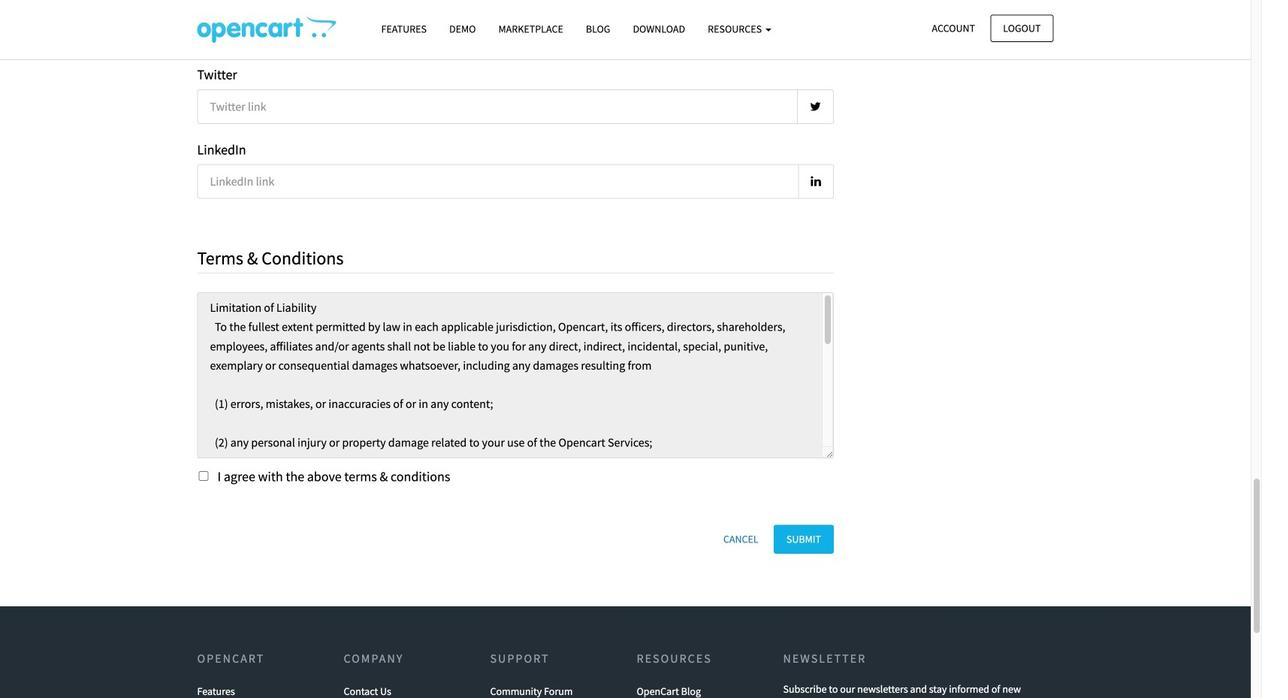 Task type: locate. For each thing, give the bounding box(es) containing it.
None checkbox
[[199, 471, 209, 481]]

LinkedIn link text field
[[197, 164, 799, 199]]

None text field
[[197, 292, 834, 458]]



Task type: vqa. For each thing, say whether or not it's contained in the screenshot.
Instagram Marketing Strategies: Latest Tips To Boost Your Brand image at bottom
no



Task type: describe. For each thing, give the bounding box(es) containing it.
partner account image
[[197, 16, 336, 43]]

linkedin image
[[811, 176, 822, 188]]

twitter image
[[810, 101, 822, 113]]

Twitter link text field
[[197, 89, 798, 124]]



